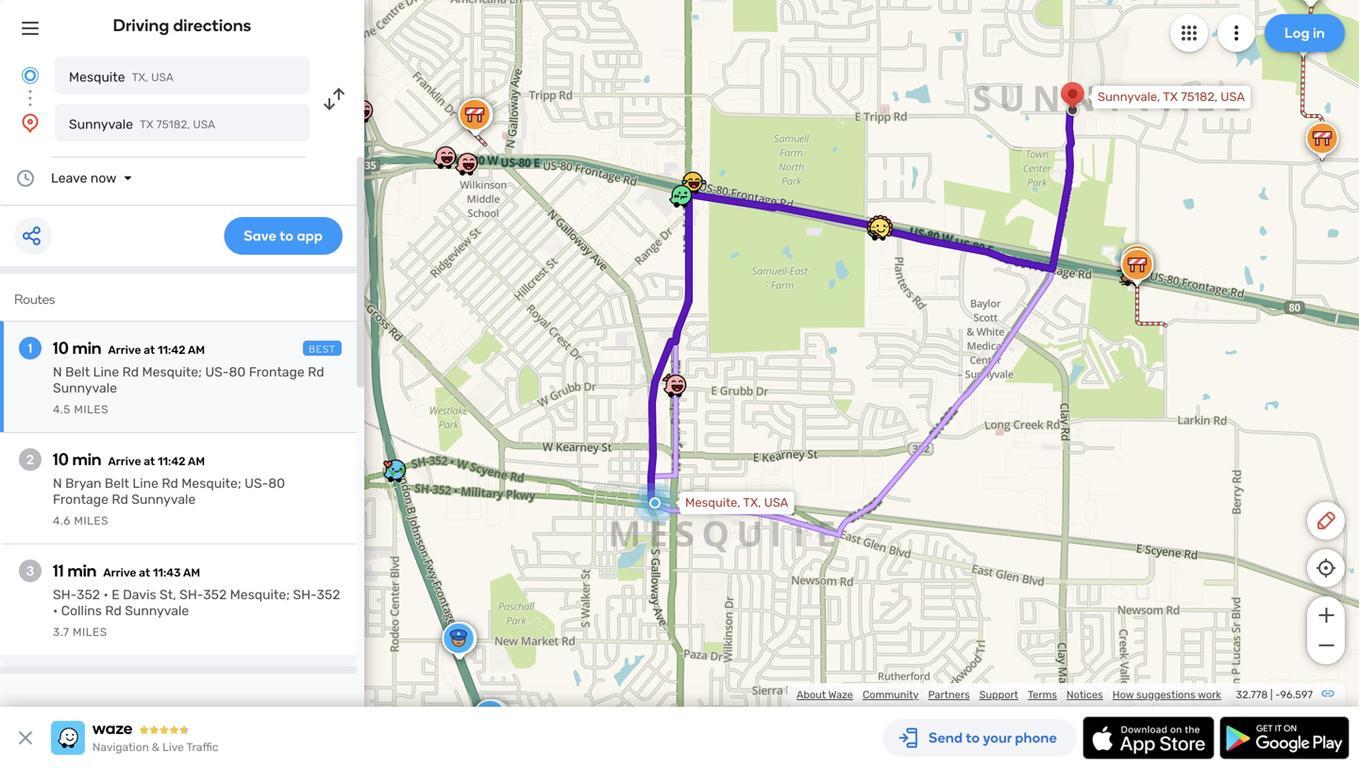 Task type: locate. For each thing, give the bounding box(es) containing it.
support
[[979, 689, 1018, 701]]

leave now
[[51, 170, 117, 186]]

0 vertical spatial •
[[103, 587, 108, 603]]

1 vertical spatial min
[[72, 449, 101, 470]]

0 vertical spatial n
[[53, 364, 62, 380]]

2 vertical spatial miles
[[73, 626, 107, 639]]

miles right the 4.6
[[74, 514, 109, 528]]

10 min arrive at 11:42 am
[[53, 338, 205, 358], [53, 449, 205, 470]]

0 horizontal spatial 80
[[229, 364, 246, 380]]

0 horizontal spatial •
[[53, 603, 58, 619]]

tx right sunnyvale,
[[1163, 90, 1178, 104]]

live
[[162, 741, 184, 754]]

1 horizontal spatial 80
[[268, 476, 285, 491]]

tx,
[[132, 71, 148, 84], [743, 496, 761, 510]]

min for 2
[[72, 449, 101, 470]]

96.597
[[1280, 689, 1313, 701]]

am for 3
[[183, 566, 200, 580]]

mesquite,
[[685, 496, 741, 510]]

am
[[188, 344, 205, 357], [188, 455, 205, 468], [183, 566, 200, 580]]

0 vertical spatial min
[[72, 338, 101, 358]]

n
[[53, 364, 62, 380], [53, 476, 62, 491]]

80
[[229, 364, 246, 380], [268, 476, 285, 491]]

miles right 4.5
[[74, 403, 109, 416]]

arrive for 3
[[103, 566, 136, 580]]

0 horizontal spatial tx,
[[132, 71, 148, 84]]

tx
[[1163, 90, 1178, 104], [140, 118, 153, 131]]

2 n from the top
[[53, 476, 62, 491]]

0 horizontal spatial 352
[[77, 587, 100, 603]]

1 vertical spatial am
[[188, 455, 205, 468]]

sunnyvale
[[69, 117, 133, 132], [53, 380, 117, 396], [131, 492, 196, 507], [125, 603, 189, 619]]

bryan
[[65, 476, 101, 491]]

at
[[144, 344, 155, 357], [144, 455, 155, 468], [139, 566, 150, 580]]

sunnyvale inside the 'n belt line rd mesquite; us-80 frontage rd sunnyvale 4.5 miles'
[[53, 380, 117, 396]]

us- inside the 'n belt line rd mesquite; us-80 frontage rd sunnyvale 4.5 miles'
[[205, 364, 229, 380]]

3
[[26, 563, 34, 579]]

10 min arrive at 11:42 am up the 'n belt line rd mesquite; us-80 frontage rd sunnyvale 4.5 miles'
[[53, 338, 205, 358]]

0 vertical spatial 10
[[53, 338, 69, 358]]

support link
[[979, 689, 1018, 701]]

|
[[1271, 689, 1273, 701]]

80 inside n bryan belt line rd mesquite; us-80 frontage rd sunnyvale 4.6 miles
[[268, 476, 285, 491]]

tx, inside mesquite tx, usa
[[132, 71, 148, 84]]

1 vertical spatial 10 min arrive at 11:42 am
[[53, 449, 205, 470]]

0 vertical spatial 80
[[229, 364, 246, 380]]

us-
[[205, 364, 229, 380], [245, 476, 268, 491]]

rd
[[122, 364, 139, 380], [308, 364, 324, 380], [162, 476, 178, 491], [112, 492, 128, 507], [105, 603, 122, 619]]

miles inside n bryan belt line rd mesquite; us-80 frontage rd sunnyvale 4.6 miles
[[74, 514, 109, 528]]

2 vertical spatial min
[[67, 561, 97, 581]]

sunnyvale inside "sh-352 • e davis st, sh-352 mesquite; sh-352 • collins rd sunnyvale 3.7 miles"
[[125, 603, 189, 619]]

75182, right sunnyvale,
[[1181, 90, 1218, 104]]

• up 3.7 at the bottom of the page
[[53, 603, 58, 619]]

2 vertical spatial am
[[183, 566, 200, 580]]

0 vertical spatial 10 min arrive at 11:42 am
[[53, 338, 205, 358]]

2 horizontal spatial sh-
[[293, 587, 317, 603]]

waze
[[828, 689, 853, 701]]

3 sh- from the left
[[293, 587, 317, 603]]

1 horizontal spatial 75182,
[[1181, 90, 1218, 104]]

notices
[[1067, 689, 1103, 701]]

-
[[1275, 689, 1280, 701]]

mesquite;
[[142, 364, 202, 380], [181, 476, 241, 491], [230, 587, 290, 603]]

min up bryan
[[72, 449, 101, 470]]

• left e
[[103, 587, 108, 603]]

1 sh- from the left
[[53, 587, 77, 603]]

line
[[93, 364, 119, 380], [133, 476, 159, 491]]

1 vertical spatial us-
[[245, 476, 268, 491]]

frontage
[[249, 364, 305, 380], [53, 492, 109, 507]]

352
[[77, 587, 100, 603], [203, 587, 227, 603], [317, 587, 340, 603]]

2 11:42 from the top
[[158, 455, 186, 468]]

work
[[1198, 689, 1221, 701]]

am for 2
[[188, 455, 205, 468]]

11 min arrive at 11:43 am
[[53, 561, 200, 581]]

arrive inside 11 min arrive at 11:43 am
[[103, 566, 136, 580]]

10 right 2
[[53, 449, 69, 470]]

usa inside mesquite tx, usa
[[151, 71, 174, 84]]

11:42 up the 'n belt line rd mesquite; us-80 frontage rd sunnyvale 4.5 miles'
[[158, 344, 186, 357]]

2 10 min arrive at 11:42 am from the top
[[53, 449, 205, 470]]

sunnyvale up 4.5
[[53, 380, 117, 396]]

at up n bryan belt line rd mesquite; us-80 frontage rd sunnyvale 4.6 miles in the bottom left of the page
[[144, 455, 155, 468]]

2 10 from the top
[[53, 449, 69, 470]]

arrive up n bryan belt line rd mesquite; us-80 frontage rd sunnyvale 4.6 miles in the bottom left of the page
[[108, 455, 141, 468]]

1 vertical spatial at
[[144, 455, 155, 468]]

sunnyvale up 11:43
[[131, 492, 196, 507]]

arrive up the 'n belt line rd mesquite; us-80 frontage rd sunnyvale 4.5 miles'
[[108, 344, 141, 357]]

1 vertical spatial tx
[[140, 118, 153, 131]]

1 n from the top
[[53, 364, 62, 380]]

best
[[309, 344, 336, 355]]

2 vertical spatial arrive
[[103, 566, 136, 580]]

1 vertical spatial arrive
[[108, 455, 141, 468]]

tx down mesquite tx, usa
[[140, 118, 153, 131]]

arrive up e
[[103, 566, 136, 580]]

1 horizontal spatial belt
[[105, 476, 129, 491]]

1 horizontal spatial tx
[[1163, 90, 1178, 104]]

line inside n bryan belt line rd mesquite; us-80 frontage rd sunnyvale 4.6 miles
[[133, 476, 159, 491]]

min
[[72, 338, 101, 358], [72, 449, 101, 470], [67, 561, 97, 581]]

n left bryan
[[53, 476, 62, 491]]

0 horizontal spatial frontage
[[53, 492, 109, 507]]

belt inside the 'n belt line rd mesquite; us-80 frontage rd sunnyvale 4.5 miles'
[[65, 364, 90, 380]]

1 vertical spatial belt
[[105, 476, 129, 491]]

10 right '1'
[[53, 338, 69, 358]]

current location image
[[19, 64, 42, 87]]

zoom out image
[[1314, 634, 1338, 657]]

1 horizontal spatial 352
[[203, 587, 227, 603]]

1 vertical spatial frontage
[[53, 492, 109, 507]]

0 horizontal spatial line
[[93, 364, 119, 380]]

miles
[[74, 403, 109, 416], [74, 514, 109, 528], [73, 626, 107, 639]]

n inside the 'n belt line rd mesquite; us-80 frontage rd sunnyvale 4.5 miles'
[[53, 364, 62, 380]]

0 horizontal spatial belt
[[65, 364, 90, 380]]

at inside 11 min arrive at 11:43 am
[[139, 566, 150, 580]]

1 vertical spatial mesquite;
[[181, 476, 241, 491]]

2 horizontal spatial 352
[[317, 587, 340, 603]]

2 vertical spatial mesquite;
[[230, 587, 290, 603]]

community
[[863, 689, 919, 701]]

min for 1
[[72, 338, 101, 358]]

10
[[53, 338, 69, 358], [53, 449, 69, 470]]

2 vertical spatial at
[[139, 566, 150, 580]]

traffic
[[186, 741, 218, 754]]

x image
[[14, 727, 37, 749]]

1 vertical spatial line
[[133, 476, 159, 491]]

75182, down mesquite tx, usa
[[156, 118, 190, 131]]

0 vertical spatial arrive
[[108, 344, 141, 357]]

collins
[[61, 603, 102, 619]]

0 vertical spatial mesquite;
[[142, 364, 202, 380]]

10 min arrive at 11:42 am up bryan
[[53, 449, 205, 470]]

1 vertical spatial 80
[[268, 476, 285, 491]]

tx, right mesquite
[[132, 71, 148, 84]]

0 vertical spatial belt
[[65, 364, 90, 380]]

min right '1'
[[72, 338, 101, 358]]

n up 4.5
[[53, 364, 62, 380]]

mesquite; inside the 'n belt line rd mesquite; us-80 frontage rd sunnyvale 4.5 miles'
[[142, 364, 202, 380]]

arrive for 1
[[108, 344, 141, 357]]

80 inside the 'n belt line rd mesquite; us-80 frontage rd sunnyvale 4.5 miles'
[[229, 364, 246, 380]]

•
[[103, 587, 108, 603], [53, 603, 58, 619]]

0 vertical spatial tx
[[1163, 90, 1178, 104]]

now
[[91, 170, 117, 186]]

2
[[26, 452, 34, 468]]

32.778 | -96.597
[[1236, 689, 1313, 701]]

1 vertical spatial tx,
[[743, 496, 761, 510]]

11:42 up n bryan belt line rd mesquite; us-80 frontage rd sunnyvale 4.6 miles in the bottom left of the page
[[158, 455, 186, 468]]

0 horizontal spatial sh-
[[53, 587, 77, 603]]

partners
[[928, 689, 970, 701]]

belt up 4.5
[[65, 364, 90, 380]]

about waze link
[[797, 689, 853, 701]]

at for 3
[[139, 566, 150, 580]]

1 vertical spatial •
[[53, 603, 58, 619]]

arrive
[[108, 344, 141, 357], [108, 455, 141, 468], [103, 566, 136, 580]]

davis
[[123, 587, 156, 603]]

at up the 'n belt line rd mesquite; us-80 frontage rd sunnyvale 4.5 miles'
[[144, 344, 155, 357]]

sunnyvale down st,
[[125, 603, 189, 619]]

about waze community partners support terms notices how suggestions work
[[797, 689, 1221, 701]]

0 horizontal spatial 75182,
[[156, 118, 190, 131]]

1 horizontal spatial tx,
[[743, 496, 761, 510]]

routes
[[14, 291, 55, 307]]

am up the 'n belt line rd mesquite; us-80 frontage rd sunnyvale 4.5 miles'
[[188, 344, 205, 357]]

1 11:42 from the top
[[158, 344, 186, 357]]

1 horizontal spatial frontage
[[249, 364, 305, 380]]

1 vertical spatial 75182,
[[156, 118, 190, 131]]

pencil image
[[1315, 510, 1337, 532]]

suggestions
[[1136, 689, 1196, 701]]

how
[[1113, 689, 1134, 701]]

0 horizontal spatial us-
[[205, 364, 229, 380]]

am right 11:43
[[183, 566, 200, 580]]

0 vertical spatial us-
[[205, 364, 229, 380]]

1 vertical spatial 10
[[53, 449, 69, 470]]

sunnyvale down mesquite
[[69, 117, 133, 132]]

0 vertical spatial am
[[188, 344, 205, 357]]

am up n bryan belt line rd mesquite; us-80 frontage rd sunnyvale 4.6 miles in the bottom left of the page
[[188, 455, 205, 468]]

11:43
[[153, 566, 181, 580]]

1 vertical spatial 11:42
[[158, 455, 186, 468]]

tx inside sunnyvale tx 75182, usa
[[140, 118, 153, 131]]

1 horizontal spatial sh-
[[179, 587, 203, 603]]

1 vertical spatial miles
[[74, 514, 109, 528]]

1 10 from the top
[[53, 338, 69, 358]]

0 horizontal spatial tx
[[140, 118, 153, 131]]

0 vertical spatial tx,
[[132, 71, 148, 84]]

75182,
[[1181, 90, 1218, 104], [156, 118, 190, 131]]

0 vertical spatial line
[[93, 364, 119, 380]]

0 vertical spatial frontage
[[249, 364, 305, 380]]

3 352 from the left
[[317, 587, 340, 603]]

1 horizontal spatial •
[[103, 587, 108, 603]]

0 vertical spatial miles
[[74, 403, 109, 416]]

us- inside n bryan belt line rd mesquite; us-80 frontage rd sunnyvale 4.6 miles
[[245, 476, 268, 491]]

sunnyvale tx 75182, usa
[[69, 117, 215, 132]]

am inside 11 min arrive at 11:43 am
[[183, 566, 200, 580]]

1 horizontal spatial us-
[[245, 476, 268, 491]]

at left 11:43
[[139, 566, 150, 580]]

75182, inside sunnyvale tx 75182, usa
[[156, 118, 190, 131]]

n belt line rd mesquite; us-80 frontage rd sunnyvale 4.5 miles
[[53, 364, 324, 416]]

0 vertical spatial at
[[144, 344, 155, 357]]

usa
[[151, 71, 174, 84], [1221, 90, 1245, 104], [193, 118, 215, 131], [764, 496, 789, 510]]

how suggestions work link
[[1113, 689, 1221, 701]]

min right 11
[[67, 561, 97, 581]]

miles down collins
[[73, 626, 107, 639]]

n inside n bryan belt line rd mesquite; us-80 frontage rd sunnyvale 4.6 miles
[[53, 476, 62, 491]]

0 vertical spatial 11:42
[[158, 344, 186, 357]]

1 horizontal spatial line
[[133, 476, 159, 491]]

arrive for 2
[[108, 455, 141, 468]]

terms link
[[1028, 689, 1057, 701]]

tx, right mesquite,
[[743, 496, 761, 510]]

belt
[[65, 364, 90, 380], [105, 476, 129, 491]]

11:42
[[158, 344, 186, 357], [158, 455, 186, 468]]

1 vertical spatial n
[[53, 476, 62, 491]]

belt right bryan
[[105, 476, 129, 491]]

1 10 min arrive at 11:42 am from the top
[[53, 338, 205, 358]]

sh-
[[53, 587, 77, 603], [179, 587, 203, 603], [293, 587, 317, 603]]

belt inside n bryan belt line rd mesquite; us-80 frontage rd sunnyvale 4.6 miles
[[105, 476, 129, 491]]

frontage inside n bryan belt line rd mesquite; us-80 frontage rd sunnyvale 4.6 miles
[[53, 492, 109, 507]]

0 vertical spatial 75182,
[[1181, 90, 1218, 104]]



Task type: vqa. For each thing, say whether or not it's contained in the screenshot.
2 at
yes



Task type: describe. For each thing, give the bounding box(es) containing it.
frontage inside the 'n belt line rd mesquite; us-80 frontage rd sunnyvale 4.5 miles'
[[249, 364, 305, 380]]

n bryan belt line rd mesquite; us-80 frontage rd sunnyvale 4.6 miles
[[53, 476, 285, 528]]

terms
[[1028, 689, 1057, 701]]

notices link
[[1067, 689, 1103, 701]]

75182, for sunnyvale
[[156, 118, 190, 131]]

starting point
[[19, 705, 102, 721]]

partners link
[[928, 689, 970, 701]]

sunnyvale inside n bryan belt line rd mesquite; us-80 frontage rd sunnyvale 4.6 miles
[[131, 492, 196, 507]]

am for 1
[[188, 344, 205, 357]]

1
[[28, 340, 32, 356]]

mesquite tx, usa
[[69, 69, 174, 85]]

10 for 1
[[53, 338, 69, 358]]

n for 2
[[53, 476, 62, 491]]

4.5
[[53, 403, 71, 416]]

clock image
[[14, 167, 37, 190]]

destination button
[[130, 705, 200, 734]]

mesquite; inside n bryan belt line rd mesquite; us-80 frontage rd sunnyvale 4.6 miles
[[181, 476, 241, 491]]

e
[[112, 587, 120, 603]]

11:42 for 1
[[158, 344, 186, 357]]

destination
[[130, 705, 200, 721]]

sunnyvale, tx 75182, usa
[[1098, 90, 1245, 104]]

mesquite
[[69, 69, 125, 85]]

min for 3
[[67, 561, 97, 581]]

location image
[[19, 111, 42, 134]]

about
[[797, 689, 826, 701]]

2 sh- from the left
[[179, 587, 203, 603]]

sh-352 • e davis st, sh-352 mesquite; sh-352 • collins rd sunnyvale 3.7 miles
[[53, 587, 340, 639]]

community link
[[863, 689, 919, 701]]

st,
[[160, 587, 176, 603]]

2 352 from the left
[[203, 587, 227, 603]]

point
[[71, 705, 102, 721]]

sunnyvale,
[[1098, 90, 1160, 104]]

usa inside sunnyvale tx 75182, usa
[[193, 118, 215, 131]]

11:42 for 2
[[158, 455, 186, 468]]

at for 1
[[144, 344, 155, 357]]

at for 2
[[144, 455, 155, 468]]

tx for sunnyvale
[[140, 118, 153, 131]]

1 352 from the left
[[77, 587, 100, 603]]

tx for sunnyvale,
[[1163, 90, 1178, 104]]

mesquite; inside "sh-352 • e davis st, sh-352 mesquite; sh-352 • collins rd sunnyvale 3.7 miles"
[[230, 587, 290, 603]]

starting point button
[[19, 705, 102, 736]]

10 min arrive at 11:42 am for 2
[[53, 449, 205, 470]]

navigation
[[92, 741, 149, 754]]

line inside the 'n belt line rd mesquite; us-80 frontage rd sunnyvale 4.5 miles'
[[93, 364, 119, 380]]

miles inside "sh-352 • e davis st, sh-352 mesquite; sh-352 • collins rd sunnyvale 3.7 miles"
[[73, 626, 107, 639]]

rd inside "sh-352 • e davis st, sh-352 mesquite; sh-352 • collins rd sunnyvale 3.7 miles"
[[105, 603, 122, 619]]

n for 1
[[53, 364, 62, 380]]

11
[[53, 561, 64, 581]]

leave
[[51, 170, 87, 186]]

4.6
[[53, 514, 71, 528]]

32.778
[[1236, 689, 1268, 701]]

&
[[152, 741, 160, 754]]

starting
[[19, 705, 68, 721]]

miles inside the 'n belt line rd mesquite; us-80 frontage rd sunnyvale 4.5 miles'
[[74, 403, 109, 416]]

tx, for mesquite
[[132, 71, 148, 84]]

10 min arrive at 11:42 am for 1
[[53, 338, 205, 358]]

3.7
[[53, 626, 69, 639]]

10 for 2
[[53, 449, 69, 470]]

directions
[[173, 15, 251, 35]]

driving directions
[[113, 15, 251, 35]]

mesquite, tx, usa
[[685, 496, 789, 510]]

tx, for mesquite,
[[743, 496, 761, 510]]

driving
[[113, 15, 169, 35]]

navigation & live traffic
[[92, 741, 218, 754]]

75182, for sunnyvale,
[[1181, 90, 1218, 104]]

zoom in image
[[1314, 604, 1338, 627]]

link image
[[1320, 686, 1336, 701]]



